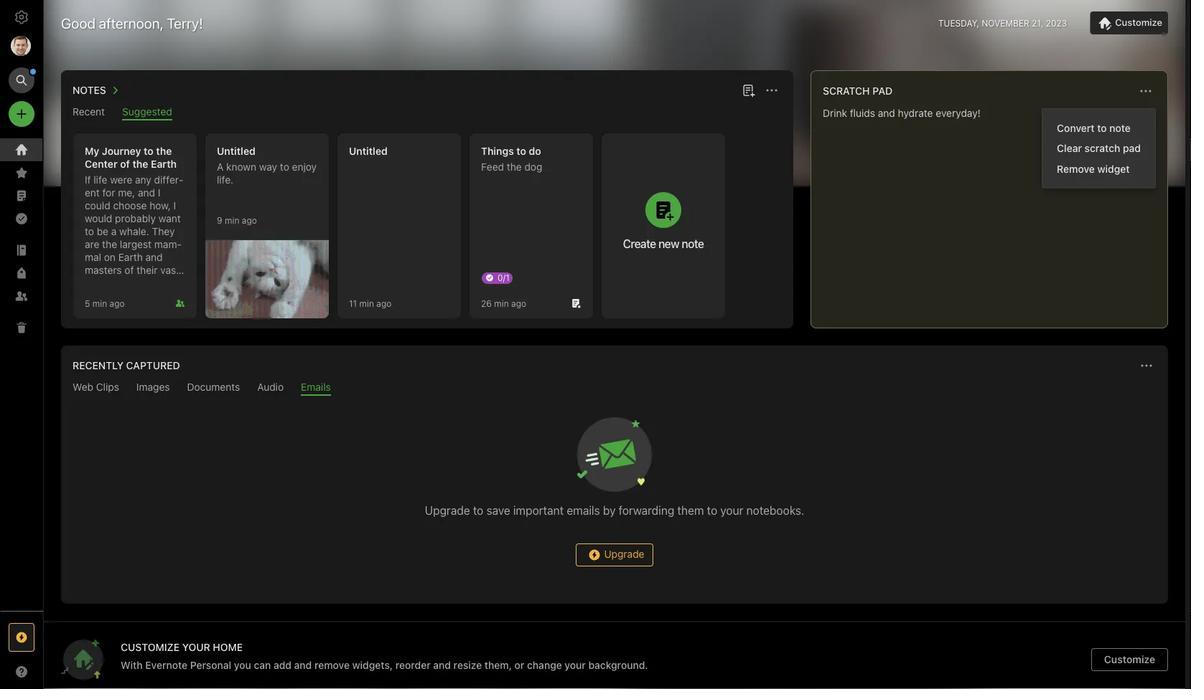 Task type: vqa. For each thing, say whether or not it's contained in the screenshot.
ENJOY
yes



Task type: locate. For each thing, give the bounding box(es) containing it.
remove widget link
[[1043, 159, 1155, 179]]

captured
[[126, 360, 180, 372]]

2023
[[1046, 18, 1067, 28]]

of down journey at the left
[[120, 158, 130, 170]]

personal
[[190, 660, 231, 672]]

upgrade to save important emails by forwarding them to your notebooks.
[[425, 504, 804, 518]]

your right them
[[720, 504, 743, 518]]

customize button
[[1090, 11, 1168, 34], [1091, 649, 1168, 672]]

i
[[158, 187, 160, 199], [174, 200, 176, 212]]

customize
[[1115, 17, 1162, 28], [1104, 654, 1155, 666]]

earth down largest
[[118, 252, 143, 264]]

to inside untitled a known way to enjoy life.
[[280, 161, 289, 173]]

0 vertical spatial tab list
[[64, 106, 791, 121]]

me,
[[118, 187, 135, 199]]

more actions image
[[1138, 358, 1155, 375]]

tab list containing recent
[[64, 106, 791, 121]]

pad
[[873, 85, 893, 97]]

images
[[136, 382, 170, 393]]

tab list for notes
[[64, 106, 791, 121]]

upgrade down the upgrade to save important emails by forwarding them to your notebooks.
[[604, 549, 644, 561]]

note right new
[[682, 237, 704, 251]]

ago for 26 min ago
[[511, 299, 526, 309]]

of
[[120, 158, 130, 170], [124, 265, 134, 276]]

tab list for recently captured
[[64, 382, 1165, 396]]

1 horizontal spatial more actions image
[[1137, 83, 1155, 100]]

upgrade image
[[13, 630, 30, 647]]

2 untitled from the left
[[349, 145, 388, 157]]

convert to note link
[[1043, 118, 1155, 138]]

on
[[104, 252, 116, 264]]

documents tab
[[187, 382, 240, 396]]

pad
[[1123, 143, 1141, 154]]

save
[[486, 504, 510, 518]]

note
[[1110, 122, 1131, 134], [682, 237, 704, 251]]

min right 9
[[225, 215, 239, 225]]

More actions field
[[762, 80, 782, 101], [1136, 81, 1156, 101], [1137, 356, 1157, 376]]

web clips tab
[[73, 382, 119, 396]]

good
[[61, 14, 96, 31]]

by
[[603, 504, 616, 518]]

remove
[[314, 660, 350, 672]]

5
[[85, 299, 90, 309]]

and
[[138, 187, 155, 199], [145, 252, 163, 264], [294, 660, 312, 672], [433, 660, 451, 672]]

note inside "button"
[[682, 237, 704, 251]]

your right change
[[565, 660, 586, 672]]

0 horizontal spatial untitled
[[217, 145, 255, 157]]

audio
[[257, 382, 284, 393]]

tuesday, november 21, 2023
[[938, 18, 1067, 28]]

ago for 11 min ago
[[376, 299, 392, 309]]

notes
[[73, 84, 106, 96]]

0 vertical spatial customize
[[1115, 17, 1162, 28]]

ago right 9
[[242, 215, 257, 225]]

ago right 11 on the left
[[376, 299, 392, 309]]

tuesday,
[[938, 18, 979, 28]]

ago right 5 at the left
[[110, 299, 125, 309]]

the
[[156, 145, 172, 157], [132, 158, 148, 170], [507, 161, 522, 173], [102, 239, 117, 251]]

upgrade
[[425, 504, 470, 518], [604, 549, 644, 561]]

1 vertical spatial note
[[682, 237, 704, 251]]

min for 9
[[225, 215, 239, 225]]

more actions field for scratch pad
[[1136, 81, 1156, 101]]

1 vertical spatial customize
[[1104, 654, 1155, 666]]

suggested
[[122, 106, 172, 118]]

of left their
[[124, 265, 134, 276]]

emails
[[301, 382, 331, 393]]

1 horizontal spatial your
[[720, 504, 743, 518]]

to right them
[[707, 504, 717, 518]]

WHAT'S NEW field
[[0, 661, 43, 684]]

dropdown list menu
[[1043, 118, 1155, 179]]

11
[[349, 299, 357, 309]]

tab list
[[64, 106, 791, 121], [64, 382, 1165, 396]]

november
[[982, 18, 1030, 28]]

good afternoon, terry!
[[61, 14, 203, 31]]

their
[[137, 265, 158, 276]]

untitled inside untitled a known way to enjoy life.
[[217, 145, 255, 157]]

web
[[73, 382, 93, 393]]

0 vertical spatial of
[[120, 158, 130, 170]]

0 vertical spatial your
[[720, 504, 743, 518]]

to left do
[[516, 145, 526, 157]]

i up how,
[[158, 187, 160, 199]]

emails tab
[[301, 382, 331, 396]]

upgrade for upgrade
[[604, 549, 644, 561]]

1 vertical spatial your
[[565, 660, 586, 672]]

to up are
[[85, 226, 94, 238]]

could
[[85, 200, 110, 212]]

life
[[94, 174, 107, 186]]

to inside things to do feed the dog
[[516, 145, 526, 157]]

the left dog
[[507, 161, 522, 173]]

notes button
[[70, 82, 123, 99]]

note up pad at the right
[[1110, 122, 1131, 134]]

1 horizontal spatial i
[[174, 200, 176, 212]]

Start writing… text field
[[823, 107, 1167, 317]]

1 vertical spatial tab list
[[64, 382, 1165, 396]]

11 min ago
[[349, 299, 392, 309]]

min right "26"
[[494, 299, 509, 309]]

note inside dropdown list menu
[[1110, 122, 1131, 134]]

largest
[[120, 239, 152, 251]]

upgrade left save
[[425, 504, 470, 518]]

to
[[1097, 122, 1107, 134], [144, 145, 153, 157], [516, 145, 526, 157], [280, 161, 289, 173], [85, 226, 94, 238], [473, 504, 483, 518], [707, 504, 717, 518]]

background.
[[588, 660, 648, 672]]

do
[[529, 145, 541, 157]]

create
[[623, 237, 656, 251]]

scratch
[[823, 85, 870, 97]]

earth
[[151, 158, 177, 170], [118, 252, 143, 264]]

1 vertical spatial of
[[124, 265, 134, 276]]

masters
[[85, 265, 122, 276]]

scratch
[[1085, 143, 1120, 154]]

create new note button
[[602, 134, 725, 319]]

1 tab list from the top
[[64, 106, 791, 121]]

ago right "26"
[[511, 299, 526, 309]]

differ
[[154, 174, 183, 186]]

resize
[[454, 660, 482, 672]]

recently captured button
[[70, 358, 180, 375]]

0 horizontal spatial upgrade
[[425, 504, 470, 518]]

0 vertical spatial note
[[1110, 122, 1131, 134]]

untitled for untitled a known way to enjoy life.
[[217, 145, 255, 157]]

upgrade inside button
[[604, 549, 644, 561]]

0 vertical spatial i
[[158, 187, 160, 199]]

0 vertical spatial earth
[[151, 158, 177, 170]]

way
[[259, 161, 277, 173]]

evernote
[[145, 660, 188, 672]]

0 horizontal spatial note
[[682, 237, 704, 251]]

choose
[[113, 200, 147, 212]]

1 vertical spatial upgrade
[[604, 549, 644, 561]]

more actions image
[[763, 82, 780, 99], [1137, 83, 1155, 100]]

i up want at the left of the page
[[174, 200, 176, 212]]

1 horizontal spatial untitled
[[349, 145, 388, 157]]

add
[[274, 660, 292, 672]]

note for convert to note
[[1110, 122, 1131, 134]]

tab list containing web clips
[[64, 382, 1165, 396]]

1 untitled from the left
[[217, 145, 255, 157]]

earth up differ
[[151, 158, 177, 170]]

1 vertical spatial earth
[[118, 252, 143, 264]]

0 horizontal spatial your
[[565, 660, 586, 672]]

are
[[85, 239, 99, 251]]

emails tab panel
[[61, 396, 1168, 605]]

1 horizontal spatial note
[[1110, 122, 1131, 134]]

to right way
[[280, 161, 289, 173]]

min right 11 on the left
[[359, 299, 374, 309]]

more actions field for recently captured
[[1137, 356, 1157, 376]]

2 tab list from the top
[[64, 382, 1165, 396]]

1 horizontal spatial upgrade
[[604, 549, 644, 561]]

can
[[254, 660, 271, 672]]

0 vertical spatial upgrade
[[425, 504, 470, 518]]

them,
[[485, 660, 512, 672]]

0 horizontal spatial more actions image
[[763, 82, 780, 99]]

recent
[[73, 106, 105, 118]]

suggested tab
[[122, 106, 172, 121]]

untitled for untitled
[[349, 145, 388, 157]]

thumbnail image
[[205, 241, 329, 319]]

dog
[[524, 161, 542, 173]]

to up scratch
[[1097, 122, 1107, 134]]

min right 5 at the left
[[92, 299, 107, 309]]

them
[[677, 504, 704, 518]]

tree
[[0, 139, 43, 611]]

and left resize
[[433, 660, 451, 672]]



Task type: describe. For each thing, give the bounding box(es) containing it.
clear
[[1057, 143, 1082, 154]]

my journey to the center of the earth if life were any differ ent for me, and i could choose how, i would probably want to be a whale. they are the largest mam mal on earth and masters of their vast d...
[[85, 145, 183, 289]]

to inside convert to note link
[[1097, 122, 1107, 134]]

1 horizontal spatial earth
[[151, 158, 177, 170]]

the up on
[[102, 239, 117, 251]]

journey
[[102, 145, 141, 157]]

home
[[213, 642, 243, 654]]

new
[[658, 237, 679, 251]]

note for create new note
[[682, 237, 704, 251]]

for
[[102, 187, 115, 199]]

26
[[481, 299, 492, 309]]

or
[[515, 660, 524, 672]]

1 vertical spatial i
[[174, 200, 176, 212]]

things to do feed the dog
[[481, 145, 542, 173]]

convert to note
[[1057, 122, 1131, 134]]

widget
[[1097, 163, 1130, 175]]

your
[[182, 642, 210, 654]]

min for 11
[[359, 299, 374, 309]]

1 vertical spatial customize button
[[1091, 649, 1168, 672]]

21,
[[1032, 18, 1043, 28]]

0/1
[[498, 273, 510, 283]]

documents
[[187, 382, 240, 393]]

your inside customize your home with evernote personal you can add and remove widgets, reorder and resize them, or change your background.
[[565, 660, 586, 672]]

recently captured
[[73, 360, 180, 372]]

important
[[513, 504, 564, 518]]

upgrade button
[[576, 544, 653, 567]]

clear scratch pad
[[1057, 143, 1141, 154]]

terry!
[[167, 14, 203, 31]]

customize your home with evernote personal you can add and remove widgets, reorder and resize them, or change your background.
[[121, 642, 648, 672]]

afternoon,
[[99, 14, 163, 31]]

mam
[[154, 239, 182, 251]]

settings image
[[13, 9, 30, 26]]

enjoy
[[292, 161, 317, 173]]

create new note
[[623, 237, 704, 251]]

suggested tab panel
[[61, 121, 793, 329]]

remove widget
[[1057, 163, 1130, 175]]

widgets,
[[352, 660, 393, 672]]

5 min ago
[[85, 299, 125, 309]]

recently
[[73, 360, 124, 372]]

ago for 5 min ago
[[110, 299, 125, 309]]

customize
[[121, 642, 180, 654]]

how,
[[150, 200, 171, 212]]

scratch pad button
[[820, 83, 893, 100]]

with
[[121, 660, 143, 672]]

9
[[217, 215, 222, 225]]

Account field
[[0, 32, 43, 60]]

the inside things to do feed the dog
[[507, 161, 522, 173]]

probably
[[115, 213, 156, 225]]

feed
[[481, 161, 504, 173]]

emails
[[567, 504, 600, 518]]

clips
[[96, 382, 119, 393]]

images tab
[[136, 382, 170, 396]]

things
[[481, 145, 514, 157]]

9 min ago
[[217, 215, 257, 225]]

want
[[159, 213, 181, 225]]

to left save
[[473, 504, 483, 518]]

any
[[135, 174, 151, 186]]

center
[[85, 158, 118, 170]]

0 horizontal spatial i
[[158, 187, 160, 199]]

if
[[85, 174, 91, 186]]

account image
[[11, 36, 31, 56]]

life.
[[217, 174, 233, 186]]

whale.
[[119, 226, 149, 238]]

you
[[234, 660, 251, 672]]

min for 5
[[92, 299, 107, 309]]

a
[[217, 161, 224, 173]]

to right journey at the left
[[144, 145, 153, 157]]

vast
[[160, 265, 180, 276]]

and down any
[[138, 187, 155, 199]]

the up differ
[[156, 145, 172, 157]]

forwarding
[[619, 504, 674, 518]]

and up their
[[145, 252, 163, 264]]

ago for 9 min ago
[[242, 215, 257, 225]]

reorder
[[395, 660, 431, 672]]

your inside emails tab panel
[[720, 504, 743, 518]]

d...
[[85, 278, 99, 289]]

min for 26
[[494, 299, 509, 309]]

a
[[111, 226, 117, 238]]

the up any
[[132, 158, 148, 170]]

0 horizontal spatial earth
[[118, 252, 143, 264]]

change
[[527, 660, 562, 672]]

were
[[110, 174, 132, 186]]

untitled a known way to enjoy life.
[[217, 145, 317, 186]]

convert
[[1057, 122, 1095, 134]]

mal
[[85, 239, 182, 264]]

notebooks.
[[746, 504, 804, 518]]

and right add
[[294, 660, 312, 672]]

click to expand image
[[37, 663, 48, 681]]

home image
[[13, 141, 30, 159]]

clear scratch pad link
[[1043, 138, 1155, 159]]

ent
[[85, 174, 183, 199]]

remove
[[1057, 163, 1095, 175]]

0 vertical spatial customize button
[[1090, 11, 1168, 34]]

be
[[97, 226, 108, 238]]

26 min ago
[[481, 299, 526, 309]]

scratch pad
[[823, 85, 893, 97]]

audio tab
[[257, 382, 284, 396]]

upgrade for upgrade to save important emails by forwarding them to your notebooks.
[[425, 504, 470, 518]]

my
[[85, 145, 99, 157]]

recent tab
[[73, 106, 105, 121]]

would
[[85, 213, 112, 225]]



